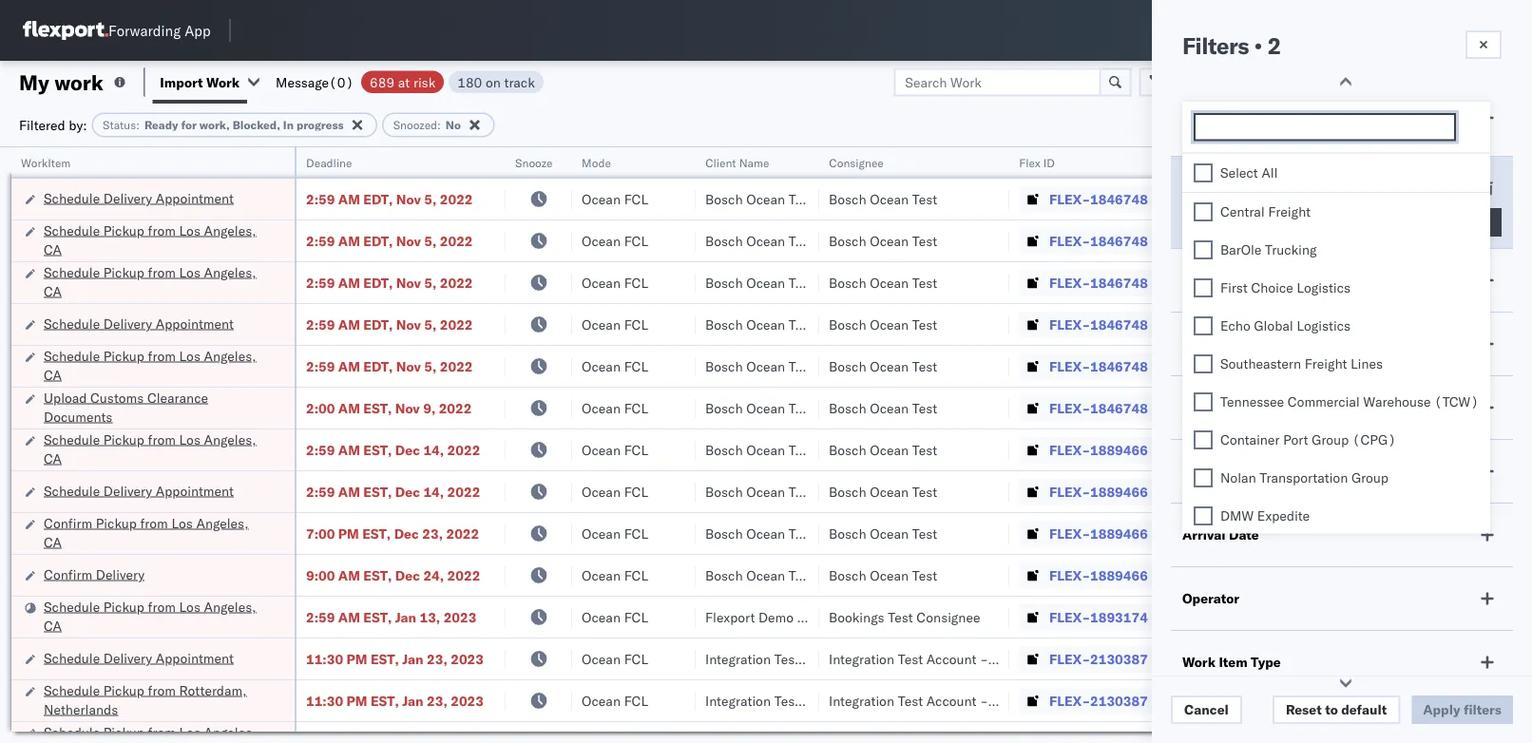 Task type: locate. For each thing, give the bounding box(es) containing it.
2 vertical spatial jan
[[402, 693, 424, 709]]

schedule pickup from los angeles, ca link
[[44, 221, 270, 259], [44, 263, 270, 301], [44, 347, 270, 385], [44, 430, 270, 468], [44, 597, 270, 635], [44, 723, 270, 743]]

1 integration test account - karl lagerfeld from the top
[[829, 651, 1076, 667]]

1 11:30 from the top
[[306, 651, 343, 667]]

13,
[[420, 609, 440, 626]]

deadline up dmw in the right of the page
[[1183, 463, 1239, 480]]

dec left 24,
[[395, 567, 420, 584]]

1 schedule pickup from los angeles, ca link from the top
[[44, 221, 270, 259]]

est, for 2nd the schedule pickup from los angeles, ca button from the bottom
[[363, 609, 392, 626]]

0 vertical spatial date
[[1289, 399, 1319, 416]]

schedule delivery appointment link
[[44, 189, 234, 208], [44, 314, 234, 333], [44, 481, 234, 501], [44, 649, 234, 668]]

schedule pickup from los angeles, ca link for fifth the schedule pickup from los angeles, ca button from the bottom of the page
[[44, 263, 270, 301]]

2:59 am est, dec 14, 2022 up 7:00 pm est, dec 23, 2022
[[306, 483, 480, 500]]

None checkbox
[[1194, 163, 1213, 182], [1194, 202, 1213, 221], [1194, 278, 1213, 297], [1194, 316, 1213, 335], [1194, 354, 1213, 373], [1194, 392, 1213, 411], [1194, 430, 1213, 449], [1194, 468, 1213, 487], [1194, 506, 1213, 525], [1194, 163, 1213, 182], [1194, 202, 1213, 221], [1194, 278, 1213, 297], [1194, 316, 1213, 335], [1194, 354, 1213, 373], [1194, 392, 1213, 411], [1194, 430, 1213, 449], [1194, 468, 1213, 487], [1194, 506, 1213, 525]]

from for first the schedule pickup from los angeles, ca button from the bottom of the page
[[148, 724, 176, 741]]

1 2130387 from the top
[[1090, 651, 1148, 667]]

1 flex-1889466 from the top
[[1050, 442, 1148, 458]]

test123456 up commercial
[[1295, 358, 1375, 375]]

7:00
[[306, 525, 335, 542]]

6 flex-1846748 from the top
[[1050, 400, 1148, 416]]

1 hlxu8034992 from the top
[[1373, 190, 1466, 207]]

3 1889466 from the top
[[1090, 525, 1148, 542]]

0 vertical spatial confirm
[[44, 515, 92, 531]]

ca inside confirm pickup from los angeles, ca
[[44, 534, 62, 550]]

mode button
[[572, 151, 677, 170]]

test123456 up first choice logistics at the top right of page
[[1295, 232, 1375, 249]]

3 abcdefg78456546 from the top
[[1295, 525, 1423, 542]]

0 vertical spatial freight
[[1268, 203, 1311, 220]]

hlxu8034992 for fifth the schedule pickup from los angeles, ca button from the bottom of the page
[[1373, 274, 1466, 290]]

3 flex-1889466 from the top
[[1050, 525, 1148, 542]]

8 fcl from the top
[[624, 483, 648, 500]]

flex-1889466 button
[[1019, 437, 1152, 463], [1019, 437, 1152, 463], [1019, 479, 1152, 505], [1019, 479, 1152, 505], [1019, 520, 1152, 547], [1019, 520, 1152, 547], [1019, 562, 1152, 589], [1019, 562, 1152, 589]]

ceau7522281, hlxu6269489, hlxu8034992 down mbl/mawb
[[1171, 190, 1466, 207]]

1 vertical spatial 2:59 am est, dec 14, 2022
[[306, 483, 480, 500]]

3 appointment from the top
[[156, 482, 234, 499]]

to
[[1325, 702, 1338, 718]]

date down dmw in the right of the page
[[1229, 527, 1259, 543]]

global
[[1254, 317, 1294, 334]]

select
[[1221, 164, 1258, 181]]

1 am from the top
[[338, 191, 360, 207]]

nov
[[396, 191, 421, 207], [396, 232, 421, 249], [396, 274, 421, 291], [396, 316, 421, 333], [396, 358, 421, 375], [395, 400, 420, 416]]

logistics down trucking
[[1297, 279, 1351, 296]]

freight up commercial
[[1305, 355, 1347, 372]]

0 horizontal spatial work
[[206, 74, 240, 90]]

forwarding
[[108, 21, 181, 39]]

confirm inside confirm pickup from los angeles, ca
[[44, 515, 92, 531]]

5 am from the top
[[338, 358, 360, 375]]

schedule delivery appointment link down workitem button
[[44, 189, 234, 208]]

item
[[1219, 654, 1248, 671]]

group
[[1312, 431, 1349, 448], [1352, 469, 1389, 486]]

ceau7522281, down southeastern
[[1171, 399, 1269, 416]]

ceau7522281, down 'barole'
[[1171, 274, 1269, 290]]

hlxu6269489, up container port group (cpg)
[[1272, 399, 1370, 416]]

deadline
[[306, 155, 352, 170], [1183, 463, 1239, 480]]

1889466 for schedule pickup from los angeles, ca
[[1090, 442, 1148, 458]]

group down (cpg)
[[1352, 469, 1389, 486]]

0 vertical spatial karl
[[992, 651, 1016, 667]]

1 karl from the top
[[992, 651, 1016, 667]]

fcl for 2nd the schedule pickup from los angeles, ca button from the bottom
[[624, 609, 648, 626]]

1 ceau7522281, from the top
[[1171, 190, 1269, 207]]

container inside button
[[1171, 148, 1222, 162]]

2022 for "confirm pickup from los angeles, ca" button
[[446, 525, 479, 542]]

delivery down workitem button
[[103, 190, 152, 206]]

freight for southeastern
[[1305, 355, 1347, 372]]

uetu5238478 up maeu9736123
[[1273, 567, 1365, 583]]

1889466 for schedule delivery appointment
[[1090, 483, 1148, 500]]

2 ocean fcl from the top
[[582, 232, 648, 249]]

: left ready
[[136, 118, 140, 132]]

1 schedule delivery appointment from the top
[[44, 190, 234, 206]]

consignee inside button
[[829, 155, 884, 170]]

2 confirm from the top
[[44, 566, 92, 583]]

1 horizontal spatial date
[[1289, 399, 1319, 416]]

0 vertical spatial 14,
[[423, 442, 444, 458]]

3 2:59 am edt, nov 5, 2022 from the top
[[306, 274, 473, 291]]

3 ceau7522281, from the top
[[1171, 274, 1269, 290]]

1 vertical spatial logistics
[[1297, 317, 1351, 334]]

fcl for "confirm pickup from los angeles, ca" button
[[624, 525, 648, 542]]

11 fcl from the top
[[624, 609, 648, 626]]

1 horizontal spatial group
[[1352, 469, 1389, 486]]

ceau7522281, hlxu6269489, hlxu8034992 up first choice logistics at the top right of page
[[1171, 232, 1466, 249]]

3 schedule from the top
[[44, 264, 100, 280]]

am for schedule pickup from los angeles, ca link related to third the schedule pickup from los angeles, ca button from the top
[[338, 358, 360, 375]]

1 horizontal spatial work
[[1183, 654, 1216, 671]]

0 horizontal spatial date
[[1229, 527, 1259, 543]]

6 am from the top
[[338, 400, 360, 416]]

flex-1893174 button
[[1019, 604, 1152, 631], [1019, 604, 1152, 631]]

schedule pickup from los angeles, ca link for first the schedule pickup from los angeles, ca button from the bottom of the page
[[44, 723, 270, 743]]

from inside confirm pickup from los angeles, ca
[[140, 515, 168, 531]]

1 horizontal spatial deadline
[[1183, 463, 1239, 480]]

name right client at left
[[739, 155, 769, 170]]

date up container port group (cpg)
[[1289, 399, 1319, 416]]

freight up trucking
[[1268, 203, 1311, 220]]

1 vertical spatial 2130387
[[1090, 693, 1148, 709]]

Search Work text field
[[894, 68, 1101, 96]]

los inside confirm pickup from los angeles, ca
[[172, 515, 193, 531]]

carrier
[[1183, 180, 1228, 196]]

2 integration from the top
[[829, 693, 895, 709]]

lhuu7894563, up dmw in the right of the page
[[1171, 483, 1269, 500]]

dec up 7:00 pm est, dec 23, 2022
[[395, 483, 420, 500]]

flex- for sixth the schedule pickup from los angeles, ca button from the bottom of the page
[[1050, 232, 1090, 249]]

1 vertical spatial lagerfeld
[[1020, 693, 1076, 709]]

logistics up the southeastern freight lines
[[1297, 317, 1351, 334]]

0 vertical spatial logistics
[[1297, 279, 1351, 296]]

2 schedule pickup from los angeles, ca link from the top
[[44, 263, 270, 301]]

2 schedule from the top
[[44, 222, 100, 239]]

1 vertical spatial integration test account - karl lagerfeld
[[829, 693, 1076, 709]]

14, up 7:00 pm est, dec 23, 2022
[[423, 483, 444, 500]]

0 vertical spatial 2130387
[[1090, 651, 1148, 667]]

schedule delivery appointment up schedule pickup from rotterdam, netherlands
[[44, 650, 234, 666]]

work
[[206, 74, 240, 90], [1183, 654, 1216, 671]]

name down barole trucking
[[1253, 272, 1290, 289]]

2 vertical spatial 23,
[[427, 693, 448, 709]]

name up central
[[1231, 180, 1268, 196]]

1 vertical spatial group
[[1352, 469, 1389, 486]]

2 ceau7522281, from the top
[[1171, 232, 1269, 249]]

2022 for third the schedule pickup from los angeles, ca button from the top
[[440, 358, 473, 375]]

2:59 am est, dec 14, 2022 for schedule delivery appointment
[[306, 483, 480, 500]]

los
[[179, 222, 200, 239], [179, 264, 200, 280], [179, 347, 200, 364], [179, 431, 200, 448], [172, 515, 193, 531], [179, 598, 200, 615], [179, 724, 200, 741]]

flexport
[[705, 609, 755, 626]]

numbers right mbl/mawb
[[1364, 155, 1411, 170]]

dec down 2:00 am est, nov 9, 2022
[[395, 442, 420, 458]]

resize handle column header
[[272, 147, 295, 743], [483, 147, 506, 743], [549, 147, 572, 743], [673, 147, 696, 743], [797, 147, 819, 743], [987, 147, 1010, 743], [1139, 147, 1162, 743], [1262, 147, 1285, 743], [1498, 147, 1521, 743], [1500, 147, 1523, 743]]

0 vertical spatial integration test account - karl lagerfeld
[[829, 651, 1076, 667]]

schedule delivery appointment link up confirm pickup from los angeles, ca
[[44, 481, 234, 501]]

schedule delivery appointment button up customs
[[44, 314, 234, 335]]

7 resize handle column header from the left
[[1139, 147, 1162, 743]]

name inside button
[[739, 155, 769, 170]]

dec up 9:00 am est, dec 24, 2022
[[394, 525, 419, 542]]

0 vertical spatial flex-2130387
[[1050, 651, 1148, 667]]

0 horizontal spatial :
[[136, 118, 140, 132]]

appointment for second 'schedule delivery appointment' button from the bottom
[[156, 482, 234, 499]]

confirm
[[44, 515, 92, 531], [44, 566, 92, 583]]

abcdefg78456546 down (cpg)
[[1295, 483, 1423, 500]]

ocean
[[582, 191, 621, 207], [746, 191, 785, 207], [870, 191, 909, 207], [582, 232, 621, 249], [746, 232, 785, 249], [870, 232, 909, 249], [582, 274, 621, 291], [746, 274, 785, 291], [870, 274, 909, 291], [582, 316, 621, 333], [746, 316, 785, 333], [870, 316, 909, 333], [582, 358, 621, 375], [746, 358, 785, 375], [870, 358, 909, 375], [582, 400, 621, 416], [746, 400, 785, 416], [870, 400, 909, 416], [582, 442, 621, 458], [746, 442, 785, 458], [870, 442, 909, 458], [582, 483, 621, 500], [746, 483, 785, 500], [870, 483, 909, 500], [582, 525, 621, 542], [746, 525, 785, 542], [870, 525, 909, 542], [582, 567, 621, 584], [746, 567, 785, 584], [870, 567, 909, 584], [582, 609, 621, 626], [582, 651, 621, 667], [582, 693, 621, 709]]

2 abcdefg78456546 from the top
[[1295, 483, 1423, 500]]

delivery up schedule pickup from rotterdam, netherlands
[[103, 650, 152, 666]]

0 vertical spatial 2:59 am est, dec 14, 2022
[[306, 442, 480, 458]]

4 abcdefg78456546 from the top
[[1295, 567, 1423, 584]]

upload customs clearance documents link
[[44, 388, 270, 426]]

13 fcl from the top
[[624, 693, 648, 709]]

5 2:59 am edt, nov 5, 2022 from the top
[[306, 358, 473, 375]]

southeastern
[[1221, 355, 1301, 372]]

gvcu5265864 down work item type
[[1171, 692, 1265, 709]]

central
[[1221, 203, 1265, 220]]

1 vertical spatial 2023
[[451, 651, 484, 667]]

port
[[1283, 431, 1309, 448]]

8 schedule from the top
[[44, 598, 100, 615]]

uetu5238478 up "expedite"
[[1273, 483, 1365, 500]]

numbers
[[1364, 155, 1411, 170], [1171, 163, 1218, 177]]

jan for schedule pickup from rotterdam, netherlands
[[402, 693, 424, 709]]

lhuu7894563, up nolan
[[1171, 441, 1269, 458]]

3 schedule delivery appointment button from the top
[[44, 481, 234, 502]]

0 vertical spatial 2023
[[444, 609, 477, 626]]

schedule delivery appointment up confirm pickup from los angeles, ca
[[44, 482, 234, 499]]

hlxu6269489, up the southeastern freight lines
[[1272, 316, 1370, 332]]

hlxu6269489, up first choice logistics at the top right of page
[[1272, 232, 1370, 249]]

0 vertical spatial -
[[980, 651, 988, 667]]

schedule delivery appointment for 1st 'schedule delivery appointment' button from the top of the page
[[44, 190, 234, 206]]

abcdefg78456546 down tennessee commercial warehouse (tcw)
[[1295, 442, 1423, 458]]

numbers inside container numbers
[[1171, 163, 1218, 177]]

work left 'item' at the right bottom of the page
[[1183, 654, 1216, 671]]

delivery down confirm pickup from los angeles, ca
[[96, 566, 145, 583]]

test123456 down mbl/mawb
[[1295, 191, 1375, 207]]

0 vertical spatial 23,
[[422, 525, 443, 542]]

appointment up the confirm pickup from los angeles, ca link
[[156, 482, 234, 499]]

delivery for 4th 'schedule delivery appointment' button from the top
[[103, 650, 152, 666]]

2 vertical spatial 2023
[[451, 693, 484, 709]]

6 flex- from the top
[[1050, 400, 1090, 416]]

0 vertical spatial integration
[[829, 651, 895, 667]]

1 vertical spatial gvcu5265864
[[1171, 692, 1265, 709]]

: for status
[[136, 118, 140, 132]]

abcdefg78456546 down "expedite"
[[1295, 525, 1423, 542]]

uetu5238478 up nolan transportation group
[[1273, 441, 1365, 458]]

6 schedule from the top
[[44, 431, 100, 448]]

(0)
[[329, 74, 354, 90]]

1 ceau7522281, hlxu6269489, hlxu8034992 from the top
[[1171, 190, 1466, 207]]

ceau7522281, for upload customs clearance documents button in the left of the page
[[1171, 399, 1269, 416]]

lhuu7894563, down dmw in the right of the page
[[1171, 525, 1269, 541]]

1 resize handle column header from the left
[[272, 147, 295, 743]]

schedule delivery appointment link up schedule pickup from rotterdam, netherlands
[[44, 649, 234, 668]]

1 edt, from the top
[[363, 191, 393, 207]]

schedule delivery appointment down workitem button
[[44, 190, 234, 206]]

flex- for second 'schedule delivery appointment' button from the bottom
[[1050, 483, 1090, 500]]

2 account from the top
[[927, 693, 977, 709]]

2 lhuu7894563, from the top
[[1171, 483, 1269, 500]]

•
[[1254, 31, 1262, 60]]

3 uetu5238478 from the top
[[1273, 525, 1365, 541]]

0 horizontal spatial deadline
[[306, 155, 352, 170]]

1 vertical spatial pm
[[347, 651, 367, 667]]

0 vertical spatial group
[[1312, 431, 1349, 448]]

schedule delivery appointment link for 4th 'schedule delivery appointment' button from the top
[[44, 649, 234, 668]]

arrival date
[[1183, 527, 1259, 543]]

hlxu6269489, down mbl/mawb
[[1272, 190, 1370, 207]]

confirm up confirm delivery
[[44, 515, 92, 531]]

1889466 for confirm pickup from los angeles, ca
[[1090, 525, 1148, 542]]

container port group (cpg)
[[1221, 431, 1396, 448]]

appointment down workitem button
[[156, 190, 234, 206]]

1 vertical spatial flex-2130387
[[1050, 693, 1148, 709]]

hlxu6269489, up commercial
[[1272, 357, 1370, 374]]

11 ocean fcl from the top
[[582, 609, 648, 626]]

2 1889466 from the top
[[1090, 483, 1148, 500]]

ceau7522281, hlxu6269489, hlxu8034992 up the southeastern freight lines
[[1171, 316, 1466, 332]]

lagerfeld
[[1020, 651, 1076, 667], [1020, 693, 1076, 709]]

appointment up rotterdam,
[[156, 650, 234, 666]]

ceau7522281, down vessel name
[[1171, 357, 1269, 374]]

0 vertical spatial jan
[[395, 609, 416, 626]]

list box
[[1183, 154, 1490, 743]]

flex-1846748
[[1050, 191, 1148, 207], [1050, 232, 1148, 249], [1050, 274, 1148, 291], [1050, 316, 1148, 333], [1050, 358, 1148, 375], [1050, 400, 1148, 416]]

resize handle column header for consignee
[[987, 147, 1010, 743]]

1 vertical spatial account
[[927, 693, 977, 709]]

schedule delivery appointment up customs
[[44, 315, 234, 332]]

container
[[1171, 148, 1222, 162], [1221, 431, 1280, 448]]

9 schedule from the top
[[44, 650, 100, 666]]

9 flex- from the top
[[1050, 525, 1090, 542]]

demo
[[759, 609, 794, 626]]

6 schedule pickup from los angeles, ca button from the top
[[44, 723, 270, 743]]

4 test123456 from the top
[[1295, 316, 1375, 333]]

2 : from the left
[[437, 118, 441, 132]]

numbers for container numbers
[[1171, 163, 1218, 177]]

delivery
[[103, 190, 152, 206], [103, 315, 152, 332], [1233, 399, 1285, 416], [103, 482, 152, 499], [96, 566, 145, 583], [103, 650, 152, 666]]

snoozed
[[393, 118, 437, 132]]

2023 for schedule pickup from rotterdam, netherlands
[[451, 693, 484, 709]]

1 vertical spatial 11:30 pm est, jan 23, 2023
[[306, 693, 484, 709]]

delivery up customs
[[103, 315, 152, 332]]

ceau7522281, up vessel name
[[1171, 316, 1269, 332]]

mode
[[582, 155, 611, 170]]

fcl for sixth the schedule pickup from los angeles, ca button from the bottom of the page
[[624, 232, 648, 249]]

flex- for third the schedule pickup from los angeles, ca button from the top
[[1050, 358, 1090, 375]]

integration test account - karl lagerfeld
[[829, 651, 1076, 667], [829, 693, 1076, 709]]

7 ca from the top
[[44, 743, 62, 743]]

3 hlxu6269489, from the top
[[1272, 274, 1370, 290]]

est, for schedule pickup from rotterdam, netherlands button
[[371, 693, 399, 709]]

abcdefg78456546 up maeu9736123
[[1295, 567, 1423, 584]]

0 vertical spatial deadline
[[306, 155, 352, 170]]

1 vertical spatial 11:30
[[306, 693, 343, 709]]

fcl for third the schedule pickup from los angeles, ca button from the bottom of the page
[[624, 442, 648, 458]]

1 horizontal spatial :
[[437, 118, 441, 132]]

freight for central
[[1268, 203, 1311, 220]]

schedule delivery appointment link for second 'schedule delivery appointment' button from the bottom
[[44, 481, 234, 501]]

edt,
[[363, 191, 393, 207], [363, 232, 393, 249], [363, 274, 393, 291], [363, 316, 393, 333], [363, 358, 393, 375]]

5 fcl from the top
[[624, 358, 648, 375]]

schedule delivery appointment button up confirm pickup from los angeles, ca
[[44, 481, 234, 502]]

ceau7522281, down select
[[1171, 190, 1269, 207]]

schedule pickup from los angeles, ca link for third the schedule pickup from los angeles, ca button from the bottom of the page
[[44, 430, 270, 468]]

fcl for third the schedule pickup from los angeles, ca button from the top
[[624, 358, 648, 375]]

schedule delivery appointment link up customs
[[44, 314, 234, 333]]

hlxu6269489, down trucking
[[1272, 274, 1370, 290]]

name down the echo on the right top of the page
[[1227, 336, 1264, 352]]

0 vertical spatial container
[[1171, 148, 1222, 162]]

14, down '9,'
[[423, 442, 444, 458]]

group for transportation
[[1352, 469, 1389, 486]]

0 vertical spatial 11:30 pm est, jan 23, 2023
[[306, 651, 484, 667]]

pm for schedule pickup from rotterdam, netherlands
[[347, 693, 367, 709]]

1 vertical spatial confirm
[[44, 566, 92, 583]]

ceau7522281, hlxu6269489, hlxu8034992 down trucking
[[1171, 274, 1466, 290]]

2022 for sixth the schedule pickup from los angeles, ca button from the bottom of the page
[[440, 232, 473, 249]]

schedule pickup from los angeles, ca link for third the schedule pickup from los angeles, ca button from the top
[[44, 347, 270, 385]]

pm
[[338, 525, 359, 542], [347, 651, 367, 667], [347, 693, 367, 709]]

2023
[[444, 609, 477, 626], [451, 651, 484, 667], [451, 693, 484, 709]]

: left no
[[437, 118, 441, 132]]

1 11:30 pm est, jan 23, 2023 from the top
[[306, 651, 484, 667]]

0 horizontal spatial numbers
[[1171, 163, 1218, 177]]

2 appointment from the top
[[156, 315, 234, 332]]

8 resize handle column header from the left
[[1262, 147, 1285, 743]]

schedule pickup from rotterdam, netherlands button
[[44, 681, 270, 721]]

4 hlxu6269489, from the top
[[1272, 316, 1370, 332]]

6 hlxu8034992 from the top
[[1373, 399, 1466, 416]]

8 am from the top
[[338, 483, 360, 500]]

4 hlxu8034992 from the top
[[1373, 316, 1466, 332]]

ca
[[44, 241, 62, 258], [44, 283, 62, 299], [44, 366, 62, 383], [44, 450, 62, 467], [44, 534, 62, 550], [44, 617, 62, 634], [44, 743, 62, 743]]

test123456 up container port group (cpg)
[[1295, 400, 1375, 416]]

1 2:59 from the top
[[306, 191, 335, 207]]

4 schedule delivery appointment from the top
[[44, 650, 234, 666]]

from for "confirm pickup from los angeles, ca" button
[[140, 515, 168, 531]]

2 lhuu7894563, uetu5238478 from the top
[[1171, 483, 1365, 500]]

1 vertical spatial freight
[[1305, 355, 1347, 372]]

from inside schedule pickup from rotterdam, netherlands
[[148, 682, 176, 699]]

0 vertical spatial account
[[927, 651, 977, 667]]

appointment up clearance
[[156, 315, 234, 332]]

0 vertical spatial work
[[206, 74, 240, 90]]

ceau7522281, down central
[[1171, 232, 1269, 249]]

gvcu5265864 down msdu7304509
[[1171, 650, 1265, 667]]

1 test123456 from the top
[[1295, 191, 1375, 207]]

0 vertical spatial lagerfeld
[[1020, 651, 1076, 667]]

est, for upload customs clearance documents button in the left of the page
[[363, 400, 392, 416]]

group right port
[[1312, 431, 1349, 448]]

confirm down confirm pickup from los angeles, ca
[[44, 566, 92, 583]]

am for schedule pickup from los angeles, ca link associated with sixth the schedule pickup from los angeles, ca button from the bottom of the page
[[338, 232, 360, 249]]

23, for confirm pickup from los angeles, ca
[[422, 525, 443, 542]]

2 vertical spatial pm
[[347, 693, 367, 709]]

est, for third the schedule pickup from los angeles, ca button from the bottom of the page
[[363, 442, 392, 458]]

7:00 pm est, dec 23, 2022
[[306, 525, 479, 542]]

filters • 2
[[1183, 31, 1281, 60]]

abcdefg78456546
[[1295, 442, 1423, 458], [1295, 483, 1423, 500], [1295, 525, 1423, 542], [1295, 567, 1423, 584]]

work right import
[[206, 74, 240, 90]]

message (0)
[[276, 74, 354, 90]]

1 vertical spatial karl
[[992, 693, 1016, 709]]

delivery for confirm delivery button
[[96, 566, 145, 583]]

angeles, inside confirm pickup from los angeles, ca
[[196, 515, 249, 531]]

filters
[[1183, 31, 1249, 60]]

(firms
[[1241, 103, 1291, 119]]

dmw
[[1221, 507, 1254, 524]]

2 ceau7522281, hlxu6269489, hlxu8034992 from the top
[[1171, 232, 1466, 249]]

am
[[338, 191, 360, 207], [338, 232, 360, 249], [338, 274, 360, 291], [338, 316, 360, 333], [338, 358, 360, 375], [338, 400, 360, 416], [338, 442, 360, 458], [338, 483, 360, 500], [338, 567, 360, 584], [338, 609, 360, 626]]

None checkbox
[[1194, 240, 1213, 259]]

flex
[[1019, 155, 1040, 170]]

7 schedule from the top
[[44, 482, 100, 499]]

container down "code)"
[[1171, 148, 1222, 162]]

1 vertical spatial integration
[[829, 693, 895, 709]]

clearance
[[147, 389, 208, 406]]

pm for confirm pickup from los angeles, ca
[[338, 525, 359, 542]]

delivery up confirm pickup from los angeles, ca
[[103, 482, 152, 499]]

3 am from the top
[[338, 274, 360, 291]]

2 1846748 from the top
[[1090, 232, 1148, 249]]

None text field
[[1201, 120, 1454, 136]]

0 vertical spatial 11:30
[[306, 651, 343, 667]]

3 ocean fcl from the top
[[582, 274, 648, 291]]

10 fcl from the top
[[624, 567, 648, 584]]

hlxu6269489, for upload customs clearance documents button in the left of the page
[[1272, 399, 1370, 416]]

am for schedule pickup from los angeles, ca link corresponding to 2nd the schedule pickup from los angeles, ca button from the bottom
[[338, 609, 360, 626]]

lhuu7894563, uetu5238478 for confirm pickup from los angeles, ca
[[1171, 525, 1365, 541]]

pickup inside schedule pickup from rotterdam, netherlands
[[103, 682, 144, 699]]

schedule pickup from los angeles, ca
[[44, 222, 256, 258], [44, 264, 256, 299], [44, 347, 256, 383], [44, 431, 256, 467], [44, 598, 256, 634], [44, 724, 256, 743]]

hlxu8034992 for upload customs clearance documents button in the left of the page
[[1373, 399, 1466, 416]]

2 14, from the top
[[423, 483, 444, 500]]

0 vertical spatial gvcu5265864
[[1171, 650, 1265, 667]]

2022
[[440, 191, 473, 207], [440, 232, 473, 249], [440, 274, 473, 291], [440, 316, 473, 333], [440, 358, 473, 375], [439, 400, 472, 416], [447, 442, 480, 458], [447, 483, 480, 500], [446, 525, 479, 542], [447, 567, 480, 584]]

2 uetu5238478 from the top
[[1273, 483, 1365, 500]]

0 horizontal spatial group
[[1312, 431, 1349, 448]]

schedule delivery appointment button down workitem button
[[44, 189, 234, 210]]

test123456 down trucking
[[1295, 274, 1375, 291]]

vessel name
[[1183, 336, 1264, 352]]

client name button
[[696, 151, 800, 170]]

uetu5238478 down "expedite"
[[1273, 525, 1365, 541]]

1 lagerfeld from the top
[[1020, 651, 1076, 667]]

jan
[[395, 609, 416, 626], [402, 651, 424, 667], [402, 693, 424, 709]]

ceau7522281, hlxu6269489, hlxu8034992 up commercial
[[1171, 357, 1466, 374]]

hlxu8034992 for third the schedule pickup from los angeles, ca button from the top
[[1373, 357, 1466, 374]]

1 vertical spatial 14,
[[423, 483, 444, 500]]

fcl
[[624, 191, 648, 207], [624, 232, 648, 249], [624, 274, 648, 291], [624, 316, 648, 333], [624, 358, 648, 375], [624, 400, 648, 416], [624, 442, 648, 458], [624, 483, 648, 500], [624, 525, 648, 542], [624, 567, 648, 584], [624, 609, 648, 626], [624, 651, 648, 667], [624, 693, 648, 709]]

2022 for second 'schedule delivery appointment' button from the bottom
[[447, 483, 480, 500]]

delivery for second 'schedule delivery appointment' button from the bottom
[[103, 482, 152, 499]]

schedule delivery appointment button up schedule pickup from rotterdam, netherlands
[[44, 649, 234, 670]]

documents
[[44, 408, 112, 425]]

pickup
[[103, 222, 144, 239], [103, 264, 144, 280], [103, 347, 144, 364], [103, 431, 144, 448], [96, 515, 137, 531], [103, 598, 144, 615], [103, 682, 144, 699], [103, 724, 144, 741]]

10 schedule from the top
[[44, 682, 100, 699]]

1 vertical spatial -
[[980, 693, 988, 709]]

lhuu7894563, for schedule pickup from los angeles, ca
[[1171, 441, 1269, 458]]

schedule pickup from los angeles, ca button
[[44, 221, 270, 261], [44, 263, 270, 303], [44, 347, 270, 386], [44, 430, 270, 470], [44, 597, 270, 637], [44, 723, 270, 743]]

11:30 pm est, jan 23, 2023
[[306, 651, 484, 667], [306, 693, 484, 709]]

2:59 am est, dec 14, 2022 down 2:00 am est, nov 9, 2022
[[306, 442, 480, 458]]

1 confirm from the top
[[44, 515, 92, 531]]

10 flex- from the top
[[1050, 567, 1090, 584]]

23,
[[422, 525, 443, 542], [427, 651, 448, 667], [427, 693, 448, 709]]

11 schedule from the top
[[44, 724, 100, 741]]

3 edt, from the top
[[363, 274, 393, 291]]

confirm delivery link
[[44, 565, 145, 584]]

resize handle column header for client name
[[797, 147, 819, 743]]

0 vertical spatial pm
[[338, 525, 359, 542]]

-
[[980, 651, 988, 667], [980, 693, 988, 709]]

numbers inside button
[[1364, 155, 1411, 170]]

schedule delivery appointment for second 'schedule delivery appointment' button from the bottom
[[44, 482, 234, 499]]

1 14, from the top
[[423, 442, 444, 458]]

lhuu7894563, up operator
[[1171, 567, 1269, 583]]

ceau7522281,
[[1171, 190, 1269, 207], [1171, 232, 1269, 249], [1171, 274, 1269, 290], [1171, 316, 1269, 332], [1171, 357, 1269, 374], [1171, 399, 1269, 416]]

deadline down progress
[[306, 155, 352, 170]]

4 schedule pickup from los angeles, ca link from the top
[[44, 430, 270, 468]]

23, for schedule pickup from rotterdam, netherlands
[[427, 693, 448, 709]]

flex- for schedule pickup from rotterdam, netherlands button
[[1050, 693, 1090, 709]]

delivery for 1st 'schedule delivery appointment' button from the top of the page
[[103, 190, 152, 206]]

barole
[[1221, 241, 1262, 258]]

test123456 up lines
[[1295, 316, 1375, 333]]

2 flex-1846748 from the top
[[1050, 232, 1148, 249]]

delivery for third 'schedule delivery appointment' button from the bottom of the page
[[103, 315, 152, 332]]

flex- for fifth the schedule pickup from los angeles, ca button from the bottom of the page
[[1050, 274, 1090, 291]]

ready
[[144, 118, 178, 132]]

est, for "confirm pickup from los angeles, ca" button
[[362, 525, 391, 542]]

flexport. image
[[23, 21, 108, 40]]

container down quoted delivery date
[[1221, 431, 1280, 448]]

for
[[181, 118, 197, 132]]

dec for confirm pickup from los angeles, ca
[[394, 525, 419, 542]]

rotterdam,
[[179, 682, 247, 699]]

dmw expedite
[[1221, 507, 1310, 524]]

freight
[[1268, 203, 1311, 220], [1305, 355, 1347, 372]]

5 1846748 from the top
[[1090, 358, 1148, 375]]

1 logistics from the top
[[1297, 279, 1351, 296]]

1 horizontal spatial numbers
[[1364, 155, 1411, 170]]

am for schedule delivery appointment link corresponding to second 'schedule delivery appointment' button from the bottom
[[338, 483, 360, 500]]

2130387
[[1090, 651, 1148, 667], [1090, 693, 1148, 709]]

2:59 am edt, nov 5, 2022
[[306, 191, 473, 207], [306, 232, 473, 249], [306, 274, 473, 291], [306, 316, 473, 333], [306, 358, 473, 375]]

5 ceau7522281, hlxu6269489, hlxu8034992 from the top
[[1171, 357, 1466, 374]]

ceau7522281, hlxu6269489, hlxu8034992 up container port group (cpg)
[[1171, 399, 1466, 416]]

1 vertical spatial container
[[1221, 431, 1280, 448]]

numbers up the 'carrier'
[[1171, 163, 1218, 177]]



Task type: vqa. For each thing, say whether or not it's contained in the screenshot.
Angeles, within "CONFIRM PICKUP FROM LOS ANGELES, CA"
yes



Task type: describe. For each thing, give the bounding box(es) containing it.
3 schedule pickup from los angeles, ca button from the top
[[44, 347, 270, 386]]

actions
[[1475, 155, 1515, 170]]

6 ca from the top
[[44, 617, 62, 634]]

689
[[370, 74, 395, 90]]

status
[[103, 118, 136, 132]]

flex- for upload customs clearance documents button in the left of the page
[[1050, 400, 1090, 416]]

schedule delivery appointment for third 'schedule delivery appointment' button from the bottom of the page
[[44, 315, 234, 332]]

14, for schedule pickup from los angeles, ca
[[423, 442, 444, 458]]

jan for schedule pickup from los angeles, ca
[[395, 609, 416, 626]]

4 ca from the top
[[44, 450, 62, 467]]

3 ca from the top
[[44, 366, 62, 383]]

lhuu7894563, uetu5238478 for schedule delivery appointment
[[1171, 483, 1365, 500]]

2 integration test account - karl lagerfeld from the top
[[829, 693, 1076, 709]]

schedule delivery appointment link for third 'schedule delivery appointment' button from the bottom of the page
[[44, 314, 234, 333]]

dec for schedule pickup from los angeles, ca
[[395, 442, 420, 458]]

tennessee
[[1221, 393, 1284, 410]]

ceau7522281, for fifth the schedule pickup from los angeles, ca button from the bottom of the page
[[1171, 274, 1269, 290]]

id
[[1043, 155, 1055, 170]]

1 vertical spatial jan
[[402, 651, 424, 667]]

4 fcl from the top
[[624, 316, 648, 333]]

flex id button
[[1010, 151, 1143, 170]]

1 vertical spatial deadline
[[1183, 463, 1239, 480]]

hlxu6269489, for third the schedule pickup from los angeles, ca button from the top
[[1272, 357, 1370, 374]]

4 2:59 am edt, nov 5, 2022 from the top
[[306, 316, 473, 333]]

1 schedule delivery appointment button from the top
[[44, 189, 234, 210]]

select all
[[1221, 164, 1278, 181]]

on
[[486, 74, 501, 90]]

uetu5238478 for schedule pickup from los angeles, ca
[[1273, 441, 1365, 458]]

customs
[[90, 389, 144, 406]]

deadline button
[[297, 151, 487, 170]]

container numbers button
[[1162, 144, 1266, 178]]

180 on track
[[457, 74, 535, 90]]

2 schedule delivery appointment button from the top
[[44, 314, 234, 335]]

1 flex-2130387 from the top
[[1050, 651, 1148, 667]]

appointment for 4th 'schedule delivery appointment' button from the top
[[156, 650, 234, 666]]

4 ceau7522281, hlxu6269489, hlxu8034992 from the top
[[1171, 316, 1466, 332]]

2 flex-2130387 from the top
[[1050, 693, 1148, 709]]

1 vertical spatial date
[[1229, 527, 1259, 543]]

hlxu8034992 for sixth the schedule pickup from los angeles, ca button from the bottom of the page
[[1373, 232, 1466, 249]]

(cpg)
[[1353, 431, 1396, 448]]

4 lhuu7894563, uetu5238478 from the top
[[1171, 567, 1365, 583]]

none checkbox inside list box
[[1194, 240, 1213, 259]]

9 ocean fcl from the top
[[582, 525, 648, 542]]

5 flex-1846748 from the top
[[1050, 358, 1148, 375]]

est, for second 'schedule delivery appointment' button from the bottom
[[363, 483, 392, 500]]

trucking
[[1265, 241, 1317, 258]]

1 account from the top
[[927, 651, 977, 667]]

confirm for confirm pickup from los angeles, ca
[[44, 515, 92, 531]]

1 integration from the top
[[829, 651, 895, 667]]

from for fifth the schedule pickup from los angeles, ca button from the bottom of the page
[[148, 264, 176, 280]]

first choice logistics
[[1221, 279, 1351, 296]]

blocked,
[[233, 118, 280, 132]]

1 schedule pickup from los angeles, ca from the top
[[44, 222, 256, 258]]

filtered by:
[[19, 116, 87, 133]]

work,
[[199, 118, 230, 132]]

schedule delivery appointment link for 1st 'schedule delivery appointment' button from the top of the page
[[44, 189, 234, 208]]

9,
[[423, 400, 436, 416]]

3 5, from the top
[[424, 274, 437, 291]]

2 lagerfeld from the top
[[1020, 693, 1076, 709]]

5 2:59 from the top
[[306, 358, 335, 375]]

1 vertical spatial 23,
[[427, 651, 448, 667]]

4 schedule pickup from los angeles, ca button from the top
[[44, 430, 270, 470]]

4 1846748 from the top
[[1090, 316, 1148, 333]]

resize handle column header for mode
[[673, 147, 696, 743]]

4 schedule from the top
[[44, 315, 100, 332]]

app
[[185, 21, 211, 39]]

1 vertical spatial work
[[1183, 654, 1216, 671]]

12 flex- from the top
[[1050, 651, 1090, 667]]

2022 for upload customs clearance documents button in the left of the page
[[439, 400, 472, 416]]

24,
[[423, 567, 444, 584]]

from for third the schedule pickup from los angeles, ca button from the bottom of the page
[[148, 431, 176, 448]]

confirm pickup from los angeles, ca button
[[44, 514, 270, 554]]

6 schedule pickup from los angeles, ca from the top
[[44, 724, 256, 743]]

cancel
[[1184, 702, 1229, 718]]

4 edt, from the top
[[363, 316, 393, 333]]

8 ocean fcl from the top
[[582, 483, 648, 500]]

schedule pickup from los angeles, ca link for 2nd the schedule pickup from los angeles, ca button from the bottom
[[44, 597, 270, 635]]

am for upload customs clearance documents link
[[338, 400, 360, 416]]

by:
[[69, 116, 87, 133]]

2:59 am est, dec 14, 2022 for schedule pickup from los angeles, ca
[[306, 442, 480, 458]]

3 flex-1846748 from the top
[[1050, 274, 1148, 291]]

transportation
[[1260, 469, 1348, 486]]

schedule pickup from rotterdam, netherlands link
[[44, 681, 270, 719]]

container for container port group (cpg)
[[1221, 431, 1280, 448]]

deadline inside button
[[306, 155, 352, 170]]

lines
[[1351, 355, 1383, 372]]

client name
[[705, 155, 769, 170]]

Search Shipments (/) text field
[[1168, 16, 1352, 45]]

5 test123456 from the top
[[1295, 358, 1375, 375]]

6 test123456 from the top
[[1295, 400, 1375, 416]]

container for container numbers
[[1171, 148, 1222, 162]]

hlxu6269489, for sixth the schedule pickup from los angeles, ca button from the bottom of the page
[[1272, 232, 1370, 249]]

quoted
[[1183, 399, 1229, 416]]

2 11:30 pm est, jan 23, 2023 from the top
[[306, 693, 484, 709]]

uetu5238478 for schedule delivery appointment
[[1273, 483, 1365, 500]]

1 ocean fcl from the top
[[582, 191, 648, 207]]

list box containing select all
[[1183, 154, 1490, 743]]

abcdefg78456546 for confirm pickup from los angeles, ca
[[1295, 525, 1423, 542]]

name for carrier name
[[1231, 180, 1268, 196]]

carrier name
[[1183, 180, 1268, 196]]

abcdefg78456546 for schedule delivery appointment
[[1295, 483, 1423, 500]]

am for schedule pickup from los angeles, ca link for fifth the schedule pickup from los angeles, ca button from the bottom of the page
[[338, 274, 360, 291]]

fcl for second 'schedule delivery appointment' button from the bottom
[[624, 483, 648, 500]]

choice
[[1251, 279, 1294, 296]]

resize handle column header for deadline
[[483, 147, 506, 743]]

: for snoozed
[[437, 118, 441, 132]]

1 schedule pickup from los angeles, ca button from the top
[[44, 221, 270, 261]]

1 flex-1846748 from the top
[[1050, 191, 1148, 207]]

quoted delivery date
[[1183, 399, 1319, 416]]

9:00 am est, dec 24, 2022
[[306, 567, 480, 584]]

first
[[1221, 279, 1248, 296]]

2022 for third the schedule pickup from los angeles, ca button from the bottom of the page
[[447, 442, 480, 458]]

2 test123456 from the top
[[1295, 232, 1375, 249]]

resize handle column header for workitem
[[272, 147, 295, 743]]

6 1846748 from the top
[[1090, 400, 1148, 416]]

14, for schedule delivery appointment
[[423, 483, 444, 500]]

uetu5238478 for confirm pickup from los angeles, ca
[[1273, 525, 1365, 541]]

flex- for third the schedule pickup from los angeles, ca button from the bottom of the page
[[1050, 442, 1090, 458]]

numbers for mbl/mawb numbers
[[1364, 155, 1411, 170]]

my
[[19, 69, 49, 95]]

6 ocean fcl from the top
[[582, 400, 648, 416]]

code)
[[1183, 116, 1229, 133]]

my work
[[19, 69, 103, 95]]

(tcw)
[[1435, 393, 1479, 410]]

pickup inside confirm pickup from los angeles, ca
[[96, 515, 137, 531]]

8 2:59 from the top
[[306, 609, 335, 626]]

5 schedule pickup from los angeles, ca button from the top
[[44, 597, 270, 637]]

risk
[[413, 74, 436, 90]]

10 ocean fcl from the top
[[582, 567, 648, 584]]

ceau7522281, for third the schedule pickup from los angeles, ca button from the top
[[1171, 357, 1269, 374]]

2 gvcu5265864 from the top
[[1171, 692, 1265, 709]]

logistics for echo global logistics
[[1297, 317, 1351, 334]]

hlxu6269489, for fifth the schedule pickup from los angeles, ca button from the bottom of the page
[[1272, 274, 1370, 290]]

schedule inside schedule pickup from rotterdam, netherlands
[[44, 682, 100, 699]]

4 uetu5238478 from the top
[[1273, 567, 1365, 583]]

2 2:59 from the top
[[306, 232, 335, 249]]

1 1846748 from the top
[[1090, 191, 1148, 207]]

flex- for 2nd the schedule pickup from los angeles, ca button from the bottom
[[1050, 609, 1090, 626]]

resize handle column header for container numbers
[[1262, 147, 1285, 743]]

expedite
[[1257, 507, 1310, 524]]

consignee button
[[819, 151, 991, 170]]

name for consignee name
[[1253, 272, 1290, 289]]

import work
[[160, 74, 240, 90]]

operator
[[1183, 590, 1240, 607]]

work
[[54, 69, 103, 95]]

2 2130387 from the top
[[1090, 693, 1148, 709]]

import work button
[[160, 74, 240, 90]]

flex-1889466 for confirm pickup from los angeles, ca
[[1050, 525, 1148, 542]]

2 schedule pickup from los angeles, ca button from the top
[[44, 263, 270, 303]]

1 flex- from the top
[[1050, 191, 1090, 207]]

2 5, from the top
[[424, 232, 437, 249]]

cancel button
[[1171, 696, 1242, 724]]

12 fcl from the top
[[624, 651, 648, 667]]

upload customs clearance documents
[[44, 389, 208, 425]]

4 am from the top
[[338, 316, 360, 333]]

3 ceau7522281, hlxu6269489, hlxu8034992 from the top
[[1171, 274, 1466, 290]]

filtered
[[19, 116, 65, 133]]

resize handle column header for flex id
[[1139, 147, 1162, 743]]

180
[[457, 74, 482, 90]]

track
[[504, 74, 535, 90]]

flex-1889466 for schedule delivery appointment
[[1050, 483, 1148, 500]]

flex-1889466 for schedule pickup from los angeles, ca
[[1050, 442, 1148, 458]]

appointment for 1st 'schedule delivery appointment' button from the top of the page
[[156, 190, 234, 206]]

workitem
[[21, 155, 71, 170]]

4 ocean fcl from the top
[[582, 316, 648, 333]]

12 ocean fcl from the top
[[582, 651, 648, 667]]

5 edt, from the top
[[363, 358, 393, 375]]

netherlands
[[44, 701, 118, 718]]

container numbers
[[1171, 148, 1222, 177]]

flex-1893174
[[1050, 609, 1148, 626]]

confirm pickup from los angeles, ca
[[44, 515, 249, 550]]

1893174
[[1090, 609, 1148, 626]]

lhuu7894563, uetu5238478 for schedule pickup from los angeles, ca
[[1171, 441, 1365, 458]]

1 5, from the top
[[424, 191, 437, 207]]

bookings
[[829, 609, 885, 626]]

bookings test consignee
[[829, 609, 981, 626]]

ceau7522281, for sixth the schedule pickup from los angeles, ca button from the bottom of the page
[[1171, 232, 1269, 249]]

barole trucking
[[1221, 241, 1317, 258]]

3 2:59 from the top
[[306, 274, 335, 291]]

lhuu7894563, for schedule delivery appointment
[[1171, 483, 1269, 500]]

5 schedule pickup from los angeles, ca from the top
[[44, 598, 256, 634]]

all
[[1262, 164, 1278, 181]]

2
[[1268, 31, 1281, 60]]

nolan
[[1221, 469, 1256, 486]]

dec for schedule delivery appointment
[[395, 483, 420, 500]]

group for port
[[1312, 431, 1349, 448]]

reset
[[1286, 702, 1322, 718]]

2 ca from the top
[[44, 283, 62, 299]]

flex- for "confirm pickup from los angeles, ca" button
[[1050, 525, 1090, 542]]

2 schedule pickup from los angeles, ca from the top
[[44, 264, 256, 299]]

4 ceau7522281, from the top
[[1171, 316, 1269, 332]]

4 lhuu7894563, from the top
[[1171, 567, 1269, 583]]

4 schedule pickup from los angeles, ca from the top
[[44, 431, 256, 467]]

from for 2nd the schedule pickup from los angeles, ca button from the bottom
[[148, 598, 176, 615]]

snooze
[[515, 155, 553, 170]]

upload customs clearance documents button
[[44, 388, 270, 428]]

abcdefg78456546 for schedule pickup from los angeles, ca
[[1295, 442, 1423, 458]]

workitem button
[[11, 151, 276, 170]]

southeastern freight lines
[[1221, 355, 1383, 372]]

13 ocean fcl from the top
[[582, 693, 648, 709]]

schedule delivery appointment for 4th 'schedule delivery appointment' button from the top
[[44, 650, 234, 666]]

terminal
[[1183, 103, 1238, 119]]

warehouse
[[1364, 393, 1431, 410]]

client
[[705, 155, 736, 170]]

7 ocean fcl from the top
[[582, 442, 648, 458]]

1 schedule from the top
[[44, 190, 100, 206]]

mbl/mawb numbers
[[1295, 155, 1411, 170]]

reset to default button
[[1273, 696, 1401, 724]]

from for third the schedule pickup from los angeles, ca button from the top
[[148, 347, 176, 364]]

flex id
[[1019, 155, 1055, 170]]

logistics for first choice logistics
[[1297, 279, 1351, 296]]

status : ready for work, blocked, in progress
[[103, 118, 344, 132]]

delivery down southeastern
[[1233, 399, 1285, 416]]

fcl for fifth the schedule pickup from los angeles, ca button from the bottom of the page
[[624, 274, 648, 291]]

echo
[[1221, 317, 1251, 334]]

9 resize handle column header from the left
[[1498, 147, 1521, 743]]

tennessee commercial warehouse (tcw)
[[1221, 393, 1479, 410]]

from for schedule pickup from rotterdam, netherlands button
[[148, 682, 176, 699]]

1 fcl from the top
[[624, 191, 648, 207]]

from for sixth the schedule pickup from los angeles, ca button from the bottom of the page
[[148, 222, 176, 239]]

progress
[[297, 118, 344, 132]]

reset to default
[[1286, 702, 1387, 718]]

9:00
[[306, 567, 335, 584]]

echo global logistics
[[1221, 317, 1351, 334]]

name for vessel name
[[1227, 336, 1264, 352]]

2022 for fifth the schedule pickup from los angeles, ca button from the bottom of the page
[[440, 274, 473, 291]]

5 5, from the top
[[424, 358, 437, 375]]

confirm pickup from los angeles, ca link
[[44, 514, 270, 552]]

4 flex-1846748 from the top
[[1050, 316, 1148, 333]]

schedule pickup from los angeles, ca link for sixth the schedule pickup from los angeles, ca button from the bottom of the page
[[44, 221, 270, 259]]

1 ca from the top
[[44, 241, 62, 258]]

4 2:59 from the top
[[306, 316, 335, 333]]

7 2:59 from the top
[[306, 483, 335, 500]]

terminal (firms code)
[[1183, 103, 1291, 133]]

at
[[398, 74, 410, 90]]

appointment for third 'schedule delivery appointment' button from the bottom of the page
[[156, 315, 234, 332]]

3 schedule pickup from los angeles, ca from the top
[[44, 347, 256, 383]]

vessel
[[1183, 336, 1224, 352]]



